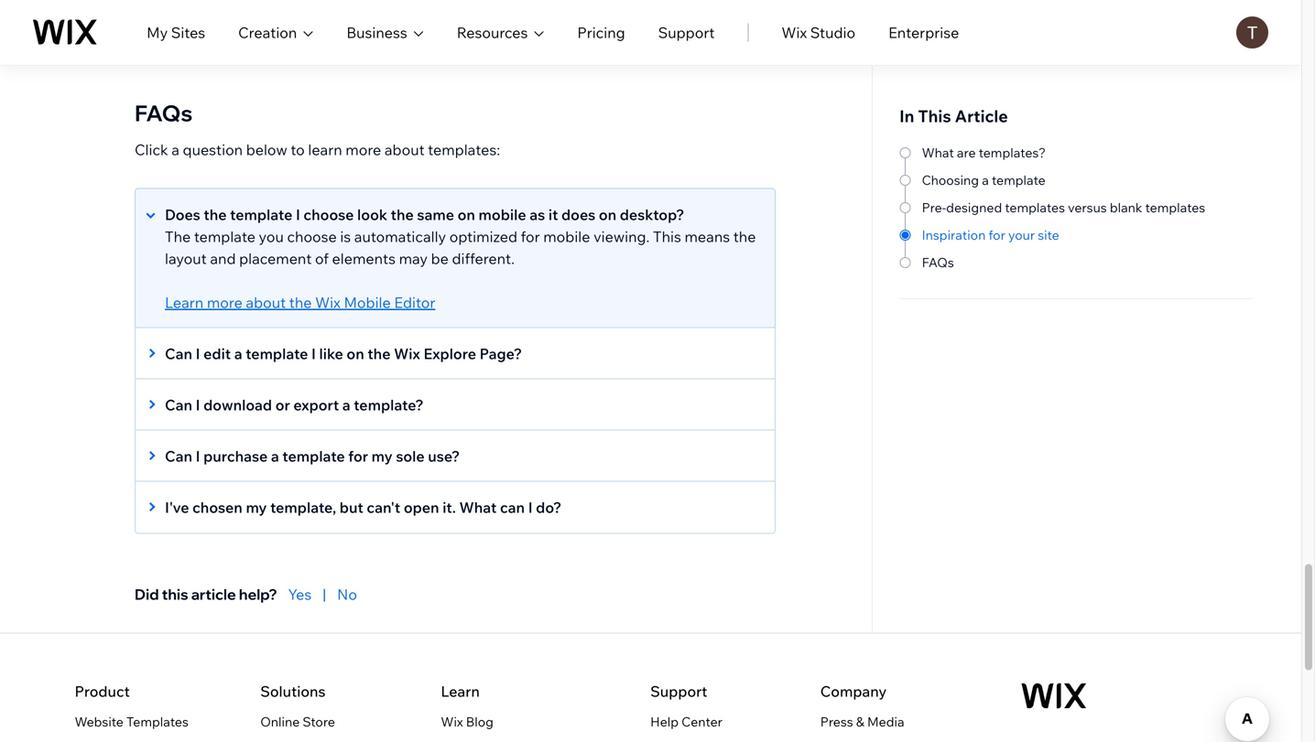 Task type: describe. For each thing, give the bounding box(es) containing it.
i've
[[165, 499, 189, 517]]

help center link
[[651, 712, 723, 734]]

your
[[1009, 227, 1035, 243]]

click
[[135, 141, 168, 159]]

look
[[357, 206, 388, 224]]

media
[[868, 714, 905, 730]]

support link
[[658, 22, 715, 44]]

|
[[323, 586, 326, 604]]

sole
[[396, 447, 425, 466]]

0 vertical spatial more
[[346, 141, 381, 159]]

as
[[530, 206, 545, 224]]

2 templates from the left
[[1146, 200, 1206, 216]]

do?
[[536, 499, 562, 517]]

page?
[[480, 345, 522, 363]]

it.
[[443, 499, 456, 517]]

this inside the template you choose is automatically optimized for mobile viewing. this means the layout and placement of elements may be different.
[[653, 228, 681, 246]]

same
[[417, 206, 454, 224]]

templates:
[[428, 141, 500, 159]]

my sites
[[147, 23, 205, 42]]

desktop?
[[620, 206, 685, 224]]

sites
[[171, 23, 205, 42]]

0 horizontal spatial more
[[207, 293, 243, 312]]

different.
[[452, 250, 515, 268]]

can i download or export a template? button
[[136, 394, 757, 416]]

template?
[[354, 396, 424, 414]]

yes
[[288, 586, 312, 604]]

i inside 'dropdown button'
[[296, 206, 300, 224]]

product
[[75, 683, 130, 701]]

can for can i purchase a template for my sole use?
[[165, 447, 192, 466]]

does
[[562, 206, 596, 224]]

company
[[821, 683, 887, 701]]

does
[[165, 206, 200, 224]]

online store
[[260, 714, 335, 730]]

in
[[900, 106, 915, 126]]

elements
[[332, 250, 396, 268]]

placement
[[239, 250, 312, 268]]

it
[[549, 206, 558, 224]]

i've chosen my template, but can't open it. what can i do? button
[[136, 497, 757, 519]]

wix inside dropdown button
[[394, 345, 420, 363]]

my sites link
[[147, 22, 205, 44]]

question
[[183, 141, 243, 159]]

the
[[165, 228, 191, 246]]

business
[[347, 23, 407, 42]]

learn for learn more about the wix mobile editor
[[165, 293, 204, 312]]

site
[[1038, 227, 1060, 243]]

and
[[210, 250, 236, 268]]

wix left mobile
[[315, 293, 341, 312]]

the template you choose is automatically optimized for mobile viewing. this means the layout and placement of elements may be different.
[[165, 228, 756, 268]]

optimized
[[450, 228, 518, 246]]

1 horizontal spatial on
[[458, 206, 475, 224]]

press & media
[[821, 714, 905, 730]]

store
[[303, 714, 335, 730]]

solutions
[[260, 683, 326, 701]]

but
[[340, 499, 363, 517]]

or
[[275, 396, 290, 414]]

the up automatically
[[391, 206, 414, 224]]

1 horizontal spatial faqs
[[922, 255, 954, 271]]

of
[[315, 250, 329, 268]]

pricing link
[[578, 22, 625, 44]]

what are templates?
[[922, 145, 1046, 161]]

i left "purchase" at the left of page
[[196, 447, 200, 466]]

2 horizontal spatial on
[[599, 206, 617, 224]]

chosen
[[192, 499, 243, 517]]

wix studio link
[[782, 22, 856, 44]]

help
[[651, 714, 679, 730]]

pre-
[[922, 200, 946, 216]]

enterprise link
[[889, 22, 959, 44]]

0 vertical spatial support
[[658, 23, 715, 42]]

choose inside 'dropdown button'
[[304, 206, 354, 224]]

can i edit a template i like on the wix explore page? button
[[136, 343, 757, 365]]

press
[[821, 714, 853, 730]]

designed
[[946, 200, 1002, 216]]

on inside dropdown button
[[347, 345, 364, 363]]

purchase
[[203, 447, 268, 466]]

help center
[[651, 714, 723, 730]]

blank
[[1110, 200, 1143, 216]]

no
[[337, 586, 357, 604]]

use?
[[428, 447, 460, 466]]

wix left studio at the top
[[782, 23, 807, 42]]

business button
[[347, 22, 424, 44]]

2 horizontal spatial for
[[989, 227, 1006, 243]]

i left like
[[312, 345, 316, 363]]

a down what are templates?
[[982, 172, 989, 188]]

enterprise
[[889, 23, 959, 42]]

template inside can i edit a template i like on the wix explore page? dropdown button
[[246, 345, 308, 363]]

template,
[[270, 499, 336, 517]]

viewing.
[[594, 228, 650, 246]]

choosing a template
[[922, 172, 1046, 188]]

mobile inside 'dropdown button'
[[479, 206, 526, 224]]

the down placement at the left of page
[[289, 293, 312, 312]]

templates?
[[979, 145, 1046, 161]]

website templates
[[75, 714, 189, 730]]

did
[[135, 586, 159, 604]]



Task type: locate. For each thing, give the bounding box(es) containing it.
0 horizontal spatial on
[[347, 345, 364, 363]]

template up the or
[[246, 345, 308, 363]]

for left your
[[989, 227, 1006, 243]]

0 vertical spatial learn
[[165, 293, 204, 312]]

a right click
[[172, 141, 179, 159]]

wix studio
[[782, 23, 856, 42]]

pricing
[[578, 23, 625, 42]]

press & media link
[[821, 712, 905, 734]]

mobile inside the template you choose is automatically optimized for mobile viewing. this means the layout and placement of elements may be different.
[[543, 228, 590, 246]]

click a question below to learn more about templates:
[[135, 141, 500, 159]]

can i edit a template i like on the wix explore page?
[[165, 345, 522, 363]]

wix logo, homepage image
[[1022, 684, 1087, 709]]

can
[[165, 345, 192, 363], [165, 396, 192, 414], [165, 447, 192, 466]]

template down 'templates?'
[[992, 172, 1046, 188]]

the right like
[[368, 345, 391, 363]]

template inside can i purchase a template for my sole use? dropdown button
[[283, 447, 345, 466]]

0 horizontal spatial this
[[653, 228, 681, 246]]

i up placement at the left of page
[[296, 206, 300, 224]]

more down and
[[207, 293, 243, 312]]

to
[[291, 141, 305, 159]]

can left edit
[[165, 345, 192, 363]]

0 horizontal spatial learn
[[165, 293, 204, 312]]

templates right blank
[[1146, 200, 1206, 216]]

wix blog link
[[441, 712, 494, 734]]

a right edit
[[234, 345, 242, 363]]

templates up your
[[1005, 200, 1065, 216]]

1 vertical spatial faqs
[[922, 255, 954, 271]]

can up i've
[[165, 447, 192, 466]]

you
[[259, 228, 284, 246]]

about
[[385, 141, 425, 159], [246, 293, 286, 312]]

0 horizontal spatial for
[[348, 447, 368, 466]]

1 horizontal spatial more
[[346, 141, 381, 159]]

blog
[[466, 714, 494, 730]]

1 templates from the left
[[1005, 200, 1065, 216]]

choose up of
[[287, 228, 337, 246]]

this down desktop?
[[653, 228, 681, 246]]

learn for learn
[[441, 683, 480, 701]]

resources button
[[457, 22, 545, 44]]

1 vertical spatial what
[[459, 499, 497, 517]]

download
[[203, 396, 272, 414]]

help?
[[239, 586, 277, 604]]

1 vertical spatial choose
[[287, 228, 337, 246]]

template up and
[[194, 228, 256, 246]]

website
[[75, 714, 124, 730]]

0 vertical spatial what
[[922, 145, 954, 161]]

editor
[[394, 293, 436, 312]]

1 horizontal spatial my
[[372, 447, 393, 466]]

1 vertical spatial mobile
[[543, 228, 590, 246]]

is
[[340, 228, 351, 246]]

can i purchase a template for my sole use? button
[[136, 446, 757, 468]]

a right export
[[342, 396, 351, 414]]

learn up wix blog
[[441, 683, 480, 701]]

0 vertical spatial choose
[[304, 206, 354, 224]]

2 vertical spatial can
[[165, 447, 192, 466]]

wix blog
[[441, 714, 494, 730]]

studio
[[811, 23, 856, 42]]

like
[[319, 345, 343, 363]]

export
[[293, 396, 339, 414]]

templates
[[1005, 200, 1065, 216], [1146, 200, 1206, 216]]

what left are
[[922, 145, 954, 161]]

template down export
[[283, 447, 345, 466]]

what
[[922, 145, 954, 161], [459, 499, 497, 517]]

support right the pricing link
[[658, 23, 715, 42]]

0 horizontal spatial faqs
[[135, 99, 193, 127]]

my left sole
[[372, 447, 393, 466]]

a right "purchase" at the left of page
[[271, 447, 279, 466]]

1 vertical spatial can
[[165, 396, 192, 414]]

a inside can i purchase a template for my sole use? dropdown button
[[271, 447, 279, 466]]

templates
[[126, 714, 189, 730]]

does the template i choose look the same on mobile as it does on desktop? button
[[136, 204, 757, 226]]

&
[[856, 714, 865, 730]]

0 horizontal spatial templates
[[1005, 200, 1065, 216]]

0 vertical spatial mobile
[[479, 206, 526, 224]]

a
[[172, 141, 179, 159], [982, 172, 989, 188], [234, 345, 242, 363], [342, 396, 351, 414], [271, 447, 279, 466]]

for up i've chosen my template, but can't open it. what can i do?
[[348, 447, 368, 466]]

below
[[246, 141, 288, 159]]

did this article help?
[[135, 586, 277, 604]]

template inside the template you choose is automatically optimized for mobile viewing. this means the layout and placement of elements may be different.
[[194, 228, 256, 246]]

wix left explore
[[394, 345, 420, 363]]

can for can i download or export a template?
[[165, 396, 192, 414]]

automatically
[[354, 228, 446, 246]]

1 can from the top
[[165, 345, 192, 363]]

can't
[[367, 499, 401, 517]]

0 horizontal spatial about
[[246, 293, 286, 312]]

yes button
[[288, 584, 312, 606]]

mobile up optimized at the top left
[[479, 206, 526, 224]]

for inside can i purchase a template for my sole use? dropdown button
[[348, 447, 368, 466]]

0 vertical spatial this
[[918, 106, 951, 126]]

website templates link
[[75, 712, 189, 734]]

can i download or export a template?
[[165, 396, 424, 414]]

the
[[204, 206, 227, 224], [391, 206, 414, 224], [734, 228, 756, 246], [289, 293, 312, 312], [368, 345, 391, 363]]

the inside dropdown button
[[368, 345, 391, 363]]

0 horizontal spatial my
[[246, 499, 267, 517]]

1 horizontal spatial this
[[918, 106, 951, 126]]

on up optimized at the top left
[[458, 206, 475, 224]]

what inside dropdown button
[[459, 499, 497, 517]]

1 horizontal spatial what
[[922, 145, 954, 161]]

1 vertical spatial about
[[246, 293, 286, 312]]

template inside does the template i choose look the same on mobile as it does on desktop? 'dropdown button'
[[230, 206, 293, 224]]

creation
[[238, 23, 297, 42]]

1 horizontal spatial about
[[385, 141, 425, 159]]

a inside can i download or export a template? dropdown button
[[342, 396, 351, 414]]

for down as
[[521, 228, 540, 246]]

the right "means"
[[734, 228, 756, 246]]

1 horizontal spatial templates
[[1146, 200, 1206, 216]]

on
[[458, 206, 475, 224], [599, 206, 617, 224], [347, 345, 364, 363]]

choose inside the template you choose is automatically optimized for mobile viewing. this means the layout and placement of elements may be different.
[[287, 228, 337, 246]]

online
[[260, 714, 300, 730]]

can
[[500, 499, 525, 517]]

0 horizontal spatial mobile
[[479, 206, 526, 224]]

does the template i choose look the same on mobile as it does on desktop?
[[165, 206, 685, 224]]

i've chosen my template, but can't open it. what can i do?
[[165, 499, 562, 517]]

open
[[404, 499, 439, 517]]

1 horizontal spatial mobile
[[543, 228, 590, 246]]

center
[[682, 714, 723, 730]]

mobile down does
[[543, 228, 590, 246]]

faqs
[[135, 99, 193, 127], [922, 255, 954, 271]]

learn
[[308, 141, 342, 159]]

i left edit
[[196, 345, 200, 363]]

inspiration
[[922, 227, 986, 243]]

support up help center
[[651, 683, 708, 701]]

more
[[346, 141, 381, 159], [207, 293, 243, 312]]

inspiration for your site
[[922, 227, 1060, 243]]

0 vertical spatial faqs
[[135, 99, 193, 127]]

learn more about the wix mobile editor
[[165, 293, 436, 312]]

may
[[399, 250, 428, 268]]

what right the it.
[[459, 499, 497, 517]]

i left download
[[196, 396, 200, 414]]

learn more about the wix mobile editor link
[[165, 293, 436, 312]]

profile image image
[[1237, 16, 1269, 49]]

my right "chosen"
[[246, 499, 267, 517]]

faqs down inspiration
[[922, 255, 954, 271]]

learn down the layout
[[165, 293, 204, 312]]

0 vertical spatial my
[[372, 447, 393, 466]]

can for can i edit a template i like on the wix explore page?
[[165, 345, 192, 363]]

the right 'does'
[[204, 206, 227, 224]]

in this article
[[900, 106, 1008, 126]]

i right can
[[528, 499, 533, 517]]

1 horizontal spatial for
[[521, 228, 540, 246]]

article
[[191, 586, 236, 604]]

template
[[992, 172, 1046, 188], [230, 206, 293, 224], [194, 228, 256, 246], [246, 345, 308, 363], [283, 447, 345, 466]]

online store link
[[260, 712, 335, 734]]

1 vertical spatial more
[[207, 293, 243, 312]]

article
[[955, 106, 1008, 126]]

about down placement at the left of page
[[246, 293, 286, 312]]

can i purchase a template for my sole use?
[[165, 447, 460, 466]]

1 horizontal spatial learn
[[441, 683, 480, 701]]

0 vertical spatial can
[[165, 345, 192, 363]]

this
[[162, 586, 188, 604]]

choose up is
[[304, 206, 354, 224]]

mobile
[[344, 293, 391, 312]]

wix left blog
[[441, 714, 463, 730]]

a inside can i edit a template i like on the wix explore page? dropdown button
[[234, 345, 242, 363]]

be
[[431, 250, 449, 268]]

template up you
[[230, 206, 293, 224]]

this
[[918, 106, 951, 126], [653, 228, 681, 246]]

2 can from the top
[[165, 396, 192, 414]]

resources
[[457, 23, 528, 42]]

my
[[147, 23, 168, 42]]

about left the templates:
[[385, 141, 425, 159]]

choosing
[[922, 172, 979, 188]]

can left download
[[165, 396, 192, 414]]

0 horizontal spatial what
[[459, 499, 497, 517]]

faqs up click
[[135, 99, 193, 127]]

versus
[[1068, 200, 1107, 216]]

1 vertical spatial support
[[651, 683, 708, 701]]

1 vertical spatial my
[[246, 499, 267, 517]]

1 vertical spatial learn
[[441, 683, 480, 701]]

wix
[[782, 23, 807, 42], [315, 293, 341, 312], [394, 345, 420, 363], [441, 714, 463, 730]]

this right 'in'
[[918, 106, 951, 126]]

the inside the template you choose is automatically optimized for mobile viewing. this means the layout and placement of elements may be different.
[[734, 228, 756, 246]]

1 vertical spatial this
[[653, 228, 681, 246]]

3 can from the top
[[165, 447, 192, 466]]

for inside the template you choose is automatically optimized for mobile viewing. this means the layout and placement of elements may be different.
[[521, 228, 540, 246]]

more right "learn"
[[346, 141, 381, 159]]

on right like
[[347, 345, 364, 363]]

0 vertical spatial about
[[385, 141, 425, 159]]

on up viewing.
[[599, 206, 617, 224]]

my
[[372, 447, 393, 466], [246, 499, 267, 517]]



Task type: vqa. For each thing, say whether or not it's contained in the screenshot.
Business
yes



